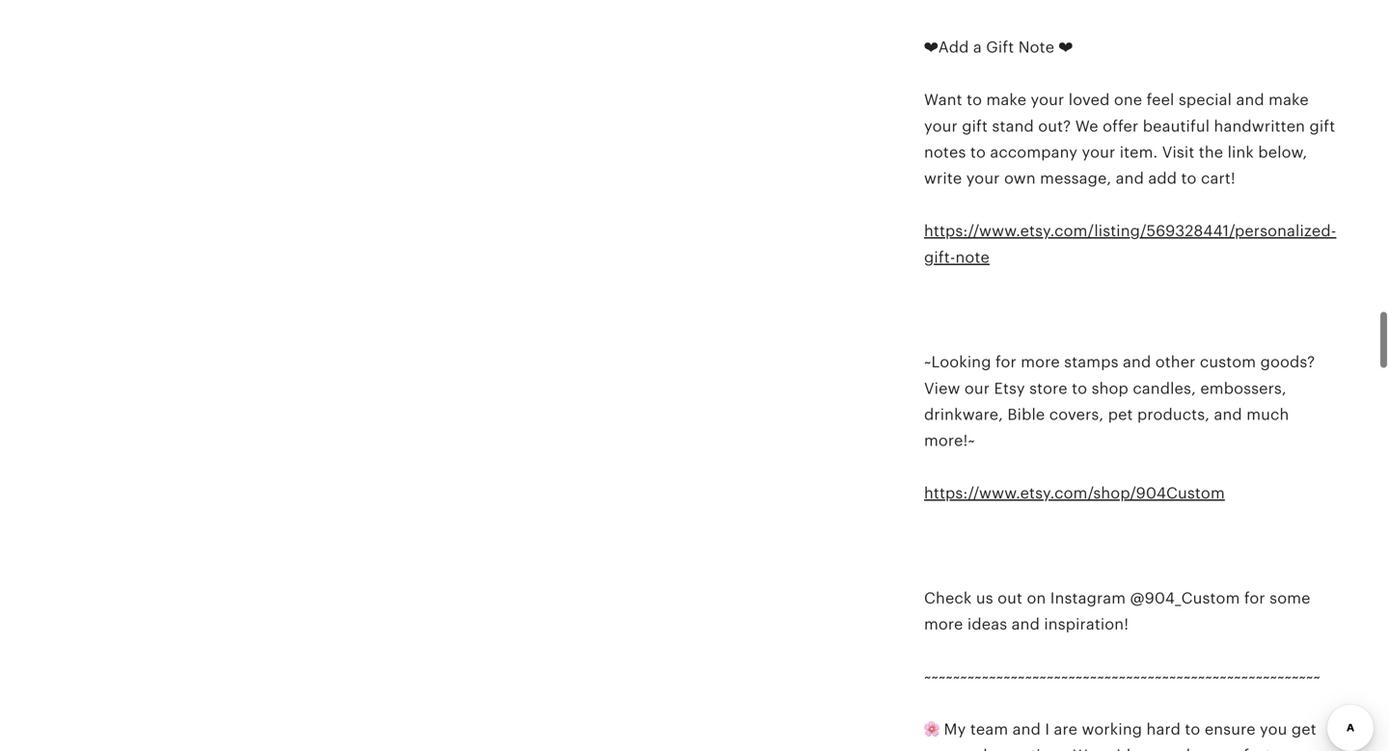 Task type: vqa. For each thing, say whether or not it's contained in the screenshot.
pony
no



Task type: describe. For each thing, give the bounding box(es) containing it.
cart!
[[1201, 170, 1236, 187]]

2 gift from the left
[[1310, 118, 1336, 135]]

~looking
[[924, 354, 992, 371]]

to inside 🌸 my team and i are working hard to ensure you get your order on time. we pride ourselves on fas
[[1185, 721, 1201, 738]]

ideas
[[968, 616, 1008, 633]]

to right want
[[967, 91, 982, 109]]

our
[[965, 380, 990, 397]]

note
[[1019, 39, 1055, 56]]

want
[[924, 91, 963, 109]]

your down want
[[924, 118, 958, 135]]

❤add a gift note ❤
[[924, 39, 1073, 56]]

gift-
[[924, 249, 956, 266]]

goods?
[[1261, 354, 1315, 371]]

we inside 🌸 my team and i are working hard to ensure you get your order on time. we pride ourselves on fas
[[1073, 747, 1096, 752]]

the
[[1199, 144, 1224, 161]]

much
[[1247, 406, 1289, 424]]

you
[[1260, 721, 1288, 738]]

ensure
[[1205, 721, 1256, 738]]

instagram
[[1051, 590, 1126, 607]]

my
[[944, 721, 966, 738]]

want to make your loved one feel special and make your gift stand out? we offer beautiful handwritten gift notes to accompany your item. visit the link below, write your own message, and add to cart!
[[924, 91, 1336, 187]]

gift
[[986, 39, 1014, 56]]

item.
[[1120, 144, 1158, 161]]

~looking for more stamps and other custom goods? view our etsy store to shop candles, embossers, drinkware, bible covers, pet products, and much more!~
[[924, 354, 1315, 450]]

0 horizontal spatial on
[[1007, 747, 1027, 752]]

to right notes
[[971, 144, 986, 161]]

one
[[1114, 91, 1143, 109]]

hard
[[1147, 721, 1181, 738]]

out
[[998, 590, 1023, 607]]

1 make from the left
[[987, 91, 1027, 109]]

below,
[[1259, 144, 1308, 161]]

more inside ~looking for more stamps and other custom goods? view our etsy store to shop candles, embossers, drinkware, bible covers, pet products, and much more!~
[[1021, 354, 1060, 371]]

get
[[1292, 721, 1317, 738]]

https://www.etsy.com/shop/904custom link
[[924, 485, 1225, 502]]

feel
[[1147, 91, 1175, 109]]

to right add
[[1182, 170, 1197, 187]]

out?
[[1038, 118, 1071, 135]]

❤add
[[924, 39, 969, 56]]

write
[[924, 170, 962, 187]]

message,
[[1040, 170, 1112, 187]]

special
[[1179, 91, 1232, 109]]

own
[[1004, 170, 1036, 187]]

link
[[1228, 144, 1254, 161]]

embossers,
[[1201, 380, 1287, 397]]

your up out?
[[1031, 91, 1065, 109]]

add
[[1149, 170, 1177, 187]]

check us out on instagram @904_custom for some more ideas and inspiration!
[[924, 590, 1311, 633]]

https://www.etsy.com/shop/904custom
[[924, 485, 1225, 502]]

beautiful
[[1143, 118, 1210, 135]]

loved
[[1069, 91, 1110, 109]]

some
[[1270, 590, 1311, 607]]

note
[[956, 249, 990, 266]]

@904_custom
[[1130, 590, 1240, 607]]

and inside 🌸 my team and i are working hard to ensure you get your order on time. we pride ourselves on fas
[[1013, 721, 1041, 738]]

https://www.etsy.com/listing/569328441/personalized- gift-note
[[924, 223, 1337, 266]]

ourselves
[[1144, 747, 1216, 752]]

stand
[[992, 118, 1034, 135]]

working
[[1082, 721, 1143, 738]]



Task type: locate. For each thing, give the bounding box(es) containing it.
on inside 'check us out on instagram @904_custom for some more ideas and inspiration!'
[[1027, 590, 1046, 607]]

0 vertical spatial for
[[996, 354, 1017, 371]]

https://www.etsy.com/listing/569328441/personalized-
[[924, 223, 1337, 240]]

for inside 'check us out on instagram @904_custom for some more ideas and inspiration!'
[[1245, 590, 1266, 607]]

more down check
[[924, 616, 963, 633]]

https://www.etsy.com/listing/569328441/personalized- gift-note link
[[924, 223, 1337, 266]]

to inside ~looking for more stamps and other custom goods? view our etsy store to shop candles, embossers, drinkware, bible covers, pet products, and much more!~
[[1072, 380, 1088, 397]]

your inside 🌸 my team and i are working hard to ensure you get your order on time. we pride ourselves on fas
[[924, 747, 958, 752]]

1 horizontal spatial make
[[1269, 91, 1309, 109]]

pet
[[1108, 406, 1133, 424]]

view
[[924, 380, 961, 397]]

to
[[967, 91, 982, 109], [971, 144, 986, 161], [1182, 170, 1197, 187], [1072, 380, 1088, 397], [1185, 721, 1201, 738]]

drinkware,
[[924, 406, 1003, 424]]

your down the offer
[[1082, 144, 1116, 161]]

custom
[[1200, 354, 1257, 371]]

pride
[[1101, 747, 1140, 752]]

more up store
[[1021, 354, 1060, 371]]

and left i
[[1013, 721, 1041, 738]]

1 vertical spatial more
[[924, 616, 963, 633]]

make up stand
[[987, 91, 1027, 109]]

1 vertical spatial for
[[1245, 590, 1266, 607]]

for left some
[[1245, 590, 1266, 607]]

are
[[1054, 721, 1078, 738]]

0 vertical spatial more
[[1021, 354, 1060, 371]]

time.
[[1031, 747, 1069, 752]]

shop
[[1092, 380, 1129, 397]]

handwritten
[[1214, 118, 1306, 135]]

and down item.
[[1116, 170, 1144, 187]]

for up etsy at bottom right
[[996, 354, 1017, 371]]

check
[[924, 590, 972, 607]]

a
[[973, 39, 982, 56]]

more
[[1021, 354, 1060, 371], [924, 616, 963, 633]]

accompany
[[990, 144, 1078, 161]]

1 horizontal spatial for
[[1245, 590, 1266, 607]]

to up ourselves on the right
[[1185, 721, 1201, 738]]

gift right "handwritten"
[[1310, 118, 1336, 135]]

etsy
[[994, 380, 1025, 397]]

❤
[[1059, 39, 1073, 56]]

1 vertical spatial we
[[1073, 747, 1096, 752]]

bible
[[1008, 406, 1045, 424]]

1 horizontal spatial gift
[[1310, 118, 1336, 135]]

0 horizontal spatial for
[[996, 354, 1017, 371]]

your left own
[[967, 170, 1000, 187]]

gift left stand
[[962, 118, 988, 135]]

i
[[1045, 721, 1050, 738]]

on right out
[[1027, 590, 1046, 607]]

more inside 'check us out on instagram @904_custom for some more ideas and inspiration!'
[[924, 616, 963, 633]]

your down 🌸
[[924, 747, 958, 752]]

products,
[[1138, 406, 1210, 424]]

we down are
[[1073, 747, 1096, 752]]

stamps
[[1064, 354, 1119, 371]]

and down embossers,
[[1214, 406, 1243, 424]]

your
[[1031, 91, 1065, 109], [924, 118, 958, 135], [1082, 144, 1116, 161], [967, 170, 1000, 187], [924, 747, 958, 752]]

0 horizontal spatial make
[[987, 91, 1027, 109]]

notes
[[924, 144, 966, 161]]

on left the time.
[[1007, 747, 1027, 752]]

we
[[1076, 118, 1099, 135], [1073, 747, 1096, 752]]

other
[[1156, 354, 1196, 371]]

2 horizontal spatial on
[[1220, 747, 1240, 752]]

we down loved
[[1076, 118, 1099, 135]]

store
[[1030, 380, 1068, 397]]

candles,
[[1133, 380, 1196, 397]]

visit
[[1163, 144, 1195, 161]]

gift
[[962, 118, 988, 135], [1310, 118, 1336, 135]]

and
[[1236, 91, 1265, 109], [1116, 170, 1144, 187], [1123, 354, 1151, 371], [1214, 406, 1243, 424], [1012, 616, 1040, 633], [1013, 721, 1041, 738]]

make up "handwritten"
[[1269, 91, 1309, 109]]

~~~~~~~~~~~~~~~~~~~~~~~~~~~~~~~~~~~~~~~~~~~~~~~~~~~~~~~
[[924, 669, 1321, 686]]

we inside want to make your loved one feel special and make your gift stand out? we offer beautiful handwritten gift notes to accompany your item. visit the link below, write your own message, and add to cart!
[[1076, 118, 1099, 135]]

0 horizontal spatial more
[[924, 616, 963, 633]]

make
[[987, 91, 1027, 109], [1269, 91, 1309, 109]]

inspiration!
[[1044, 616, 1129, 633]]

for inside ~looking for more stamps and other custom goods? view our etsy store to shop candles, embossers, drinkware, bible covers, pet products, and much more!~
[[996, 354, 1017, 371]]

on down ensure
[[1220, 747, 1240, 752]]

0 horizontal spatial gift
[[962, 118, 988, 135]]

🌸 my team and i are working hard to ensure you get your order on time. we pride ourselves on fas
[[924, 721, 1322, 752]]

2 make from the left
[[1269, 91, 1309, 109]]

1 horizontal spatial more
[[1021, 354, 1060, 371]]

and down out
[[1012, 616, 1040, 633]]

and up shop
[[1123, 354, 1151, 371]]

to up covers,
[[1072, 380, 1088, 397]]

0 vertical spatial we
[[1076, 118, 1099, 135]]

🌸
[[924, 721, 940, 738]]

and up "handwritten"
[[1236, 91, 1265, 109]]

more!~
[[924, 432, 975, 450]]

offer
[[1103, 118, 1139, 135]]

and inside 'check us out on instagram @904_custom for some more ideas and inspiration!'
[[1012, 616, 1040, 633]]

covers,
[[1050, 406, 1104, 424]]

order
[[962, 747, 1003, 752]]

on
[[1027, 590, 1046, 607], [1007, 747, 1027, 752], [1220, 747, 1240, 752]]

1 horizontal spatial on
[[1027, 590, 1046, 607]]

us
[[976, 590, 994, 607]]

for
[[996, 354, 1017, 371], [1245, 590, 1266, 607]]

team
[[971, 721, 1009, 738]]

1 gift from the left
[[962, 118, 988, 135]]



